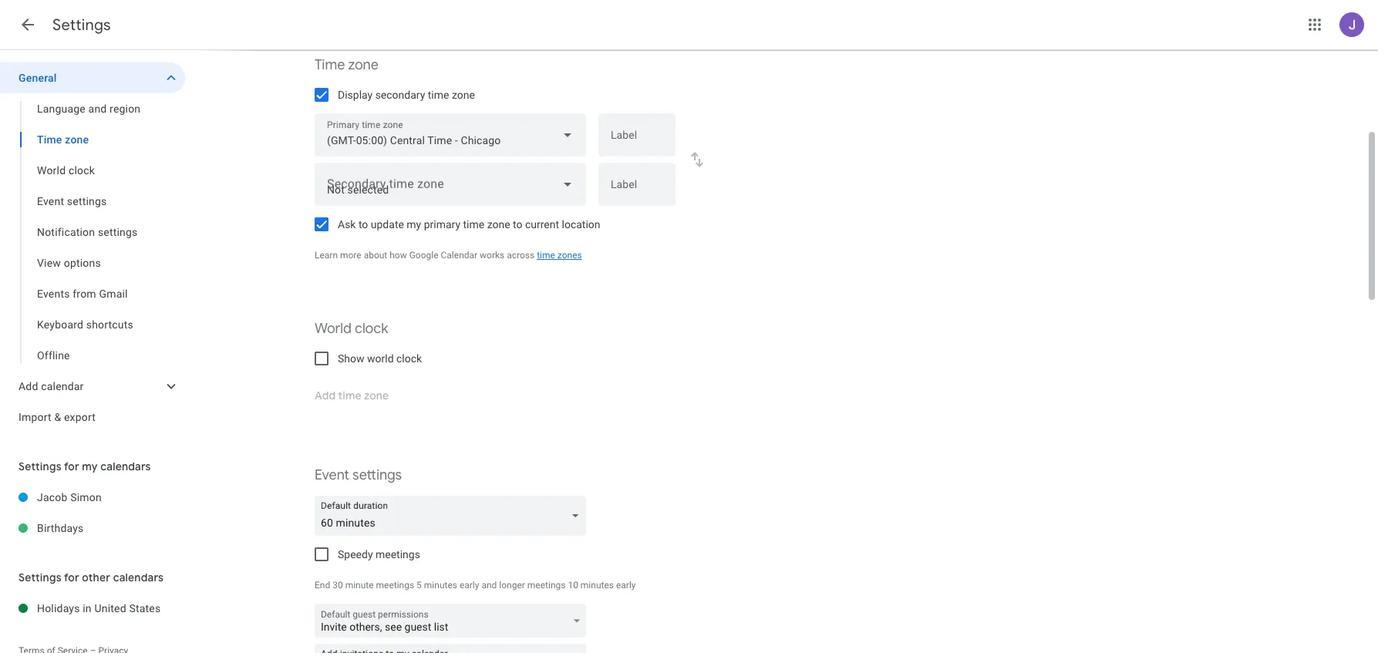 Task type: vqa. For each thing, say whether or not it's contained in the screenshot.
fifth 'PM' from the bottom
no



Task type: locate. For each thing, give the bounding box(es) containing it.
1 vertical spatial time
[[463, 218, 485, 231]]

google
[[409, 250, 439, 261]]

0 horizontal spatial and
[[88, 103, 107, 115]]

1 vertical spatial settings
[[19, 460, 61, 474]]

0 horizontal spatial my
[[82, 460, 98, 474]]

1 horizontal spatial clock
[[355, 320, 388, 338]]

1 vertical spatial event settings
[[315, 467, 402, 484]]

clock right world
[[396, 352, 422, 365]]

display secondary time zone
[[338, 89, 475, 101]]

settings for other calendars
[[19, 571, 164, 585]]

settings
[[67, 195, 107, 207], [98, 226, 138, 238], [353, 467, 402, 484]]

time right secondary
[[428, 89, 449, 101]]

calendars
[[100, 460, 151, 474], [113, 571, 164, 585]]

2 minutes from the left
[[581, 580, 614, 591]]

early right 10
[[616, 580, 636, 591]]

secondary
[[375, 89, 425, 101]]

minutes right 5
[[424, 580, 457, 591]]

jacob simon
[[37, 491, 102, 504]]

0 vertical spatial time
[[315, 56, 345, 74]]

0 vertical spatial settings
[[67, 195, 107, 207]]

invite others, see guest list button
[[315, 605, 586, 642]]

1 horizontal spatial guest
[[405, 621, 431, 633]]

my right update
[[407, 218, 421, 231]]

0 horizontal spatial early
[[460, 580, 479, 591]]

0 vertical spatial my
[[407, 218, 421, 231]]

time up display
[[315, 56, 345, 74]]

shortcuts
[[86, 319, 133, 331]]

&
[[54, 411, 61, 423]]

keyboard
[[37, 319, 83, 331]]

1 horizontal spatial minutes
[[581, 580, 614, 591]]

birthdays tree item
[[0, 513, 185, 544]]

2 to from the left
[[513, 218, 523, 231]]

world
[[37, 164, 66, 177], [315, 320, 352, 338]]

calendars up jacob simon tree item
[[100, 460, 151, 474]]

holidays in united states
[[37, 602, 161, 615]]

0 vertical spatial for
[[64, 460, 79, 474]]

1 vertical spatial and
[[482, 580, 497, 591]]

calendars up states
[[113, 571, 164, 585]]

0 horizontal spatial world
[[37, 164, 66, 177]]

1 vertical spatial calendars
[[113, 571, 164, 585]]

0 horizontal spatial to
[[359, 218, 368, 231]]

0 vertical spatial world
[[37, 164, 66, 177]]

2 horizontal spatial clock
[[396, 352, 422, 365]]

gmail
[[99, 288, 128, 300]]

export
[[64, 411, 96, 423]]

0 horizontal spatial time
[[37, 133, 62, 146]]

notification
[[37, 226, 95, 238]]

0 horizontal spatial clock
[[69, 164, 95, 177]]

options
[[64, 257, 101, 269]]

Label for primary time zone. text field
[[611, 130, 663, 151]]

how
[[390, 250, 407, 261]]

2 for from the top
[[64, 571, 79, 585]]

1 vertical spatial settings
[[98, 226, 138, 238]]

0 vertical spatial calendars
[[100, 460, 151, 474]]

and
[[88, 103, 107, 115], [482, 580, 497, 591]]

time down language at the left top of the page
[[37, 133, 62, 146]]

default
[[321, 609, 350, 620]]

clock up notification settings
[[69, 164, 95, 177]]

2 early from the left
[[616, 580, 636, 591]]

settings right go back icon
[[52, 15, 111, 35]]

guest up others,
[[353, 609, 376, 620]]

30
[[333, 580, 343, 591]]

1 vertical spatial world clock
[[315, 320, 388, 338]]

speedy
[[338, 548, 373, 561]]

other
[[82, 571, 110, 585]]

primary
[[424, 218, 460, 231]]

language
[[37, 103, 86, 115]]

settings for settings for my calendars
[[19, 460, 61, 474]]

language and region
[[37, 103, 141, 115]]

events
[[37, 288, 70, 300]]

view options
[[37, 257, 101, 269]]

1 horizontal spatial early
[[616, 580, 636, 591]]

list
[[434, 621, 448, 633]]

end 30 minute meetings 5 minutes early and longer meetings 10 minutes early
[[315, 580, 636, 591]]

0 vertical spatial time
[[428, 89, 449, 101]]

world clock
[[37, 164, 95, 177], [315, 320, 388, 338]]

my
[[407, 218, 421, 231], [82, 460, 98, 474]]

zone
[[348, 56, 379, 74], [452, 89, 475, 101], [65, 133, 89, 146], [487, 218, 510, 231]]

1 horizontal spatial event
[[315, 467, 349, 484]]

and left 'longer'
[[482, 580, 497, 591]]

0 horizontal spatial time
[[428, 89, 449, 101]]

0 vertical spatial world clock
[[37, 164, 95, 177]]

my up jacob simon tree item
[[82, 460, 98, 474]]

for left other
[[64, 571, 79, 585]]

world up "show"
[[315, 320, 352, 338]]

settings for settings
[[52, 15, 111, 35]]

1 vertical spatial time zone
[[37, 133, 89, 146]]

time zones link
[[537, 250, 582, 261]]

1 for from the top
[[64, 460, 79, 474]]

import
[[19, 411, 52, 423]]

zone right secondary
[[452, 89, 475, 101]]

0 vertical spatial event
[[37, 195, 64, 207]]

time left 'zones'
[[537, 250, 555, 261]]

2 horizontal spatial time
[[537, 250, 555, 261]]

minute
[[345, 580, 374, 591]]

1 vertical spatial clock
[[355, 320, 388, 338]]

world down language at the left top of the page
[[37, 164, 66, 177]]

location
[[562, 218, 600, 231]]

None field
[[315, 113, 586, 157], [315, 163, 586, 206], [315, 496, 592, 536], [315, 113, 586, 157], [315, 163, 586, 206], [315, 496, 592, 536]]

early
[[460, 580, 479, 591], [616, 580, 636, 591]]

1 vertical spatial my
[[82, 460, 98, 474]]

for for my
[[64, 460, 79, 474]]

clock
[[69, 164, 95, 177], [355, 320, 388, 338], [396, 352, 422, 365]]

birthdays
[[37, 522, 84, 534]]

time zone
[[315, 56, 379, 74], [37, 133, 89, 146]]

and left region
[[88, 103, 107, 115]]

see
[[385, 621, 402, 633]]

default guest permissions invite others, see guest list
[[321, 609, 448, 633]]

view
[[37, 257, 61, 269]]

0 horizontal spatial time zone
[[37, 133, 89, 146]]

1 horizontal spatial my
[[407, 218, 421, 231]]

0 vertical spatial clock
[[69, 164, 95, 177]]

guest
[[353, 609, 376, 620], [405, 621, 431, 633]]

1 horizontal spatial time zone
[[315, 56, 379, 74]]

minutes right 10
[[581, 580, 614, 591]]

1 horizontal spatial time
[[463, 218, 485, 231]]

to right ask
[[359, 218, 368, 231]]

0 vertical spatial settings
[[52, 15, 111, 35]]

to left the current
[[513, 218, 523, 231]]

display
[[338, 89, 373, 101]]

time zone up display
[[315, 56, 379, 74]]

world
[[367, 352, 394, 365]]

world clock up "show"
[[315, 320, 388, 338]]

time
[[315, 56, 345, 74], [37, 133, 62, 146]]

0 horizontal spatial minutes
[[424, 580, 457, 591]]

minutes
[[424, 580, 457, 591], [581, 580, 614, 591]]

meetings
[[376, 548, 420, 561], [376, 580, 414, 591], [527, 580, 566, 591]]

clock up show world clock
[[355, 320, 388, 338]]

settings
[[52, 15, 111, 35], [19, 460, 61, 474], [19, 571, 61, 585]]

jacob
[[37, 491, 67, 504]]

zone up display
[[348, 56, 379, 74]]

1 vertical spatial for
[[64, 571, 79, 585]]

2 vertical spatial clock
[[396, 352, 422, 365]]

for for other
[[64, 571, 79, 585]]

settings for my calendars
[[19, 460, 151, 474]]

across
[[507, 250, 535, 261]]

time zone down language at the left top of the page
[[37, 133, 89, 146]]

1 horizontal spatial world
[[315, 320, 352, 338]]

holidays
[[37, 602, 80, 615]]

show
[[338, 352, 364, 365]]

settings up 'holidays'
[[19, 571, 61, 585]]

zones
[[558, 250, 582, 261]]

event settings
[[37, 195, 107, 207], [315, 467, 402, 484]]

settings up jacob
[[19, 460, 61, 474]]

1 horizontal spatial to
[[513, 218, 523, 231]]

from
[[73, 288, 96, 300]]

1 vertical spatial guest
[[405, 621, 431, 633]]

for
[[64, 460, 79, 474], [64, 571, 79, 585]]

0 horizontal spatial guest
[[353, 609, 376, 620]]

2 vertical spatial settings
[[19, 571, 61, 585]]

guest down permissions
[[405, 621, 431, 633]]

calendars for settings for my calendars
[[100, 460, 151, 474]]

for up jacob simon
[[64, 460, 79, 474]]

to
[[359, 218, 368, 231], [513, 218, 523, 231]]

time right primary
[[463, 218, 485, 231]]

meetings up 5
[[376, 548, 420, 561]]

time
[[428, 89, 449, 101], [463, 218, 485, 231], [537, 250, 555, 261]]

tree containing general
[[0, 62, 185, 433]]

event
[[37, 195, 64, 207], [315, 467, 349, 484]]

zone down language and region
[[65, 133, 89, 146]]

0 horizontal spatial event settings
[[37, 195, 107, 207]]

learn
[[315, 250, 338, 261]]

group
[[0, 93, 185, 371]]

early up invite others, see guest list popup button
[[460, 580, 479, 591]]

1 minutes from the left
[[424, 580, 457, 591]]

world clock up notification
[[37, 164, 95, 177]]

holidays in united states link
[[37, 593, 185, 624]]

notification settings
[[37, 226, 138, 238]]

tree
[[0, 62, 185, 433]]

settings for settings for other calendars
[[19, 571, 61, 585]]



Task type: describe. For each thing, give the bounding box(es) containing it.
ask to update my primary time zone to current location
[[338, 218, 600, 231]]

calendar
[[441, 250, 478, 261]]

2 vertical spatial settings
[[353, 467, 402, 484]]

general
[[19, 72, 57, 84]]

permissions
[[378, 609, 429, 620]]

add calendar
[[19, 380, 84, 393]]

0 vertical spatial and
[[88, 103, 107, 115]]

end
[[315, 580, 330, 591]]

add
[[19, 380, 38, 393]]

settings heading
[[52, 15, 111, 35]]

simon
[[70, 491, 102, 504]]

1 horizontal spatial and
[[482, 580, 497, 591]]

longer
[[499, 580, 525, 591]]

current
[[525, 218, 559, 231]]

world inside group
[[37, 164, 66, 177]]

0 vertical spatial time zone
[[315, 56, 379, 74]]

1 vertical spatial world
[[315, 320, 352, 338]]

meetings left 10
[[527, 580, 566, 591]]

10
[[568, 580, 578, 591]]

settings for my calendars tree
[[0, 482, 185, 544]]

invite
[[321, 621, 347, 633]]

about
[[364, 250, 387, 261]]

others,
[[350, 621, 382, 633]]

more
[[340, 250, 361, 261]]

import & export
[[19, 411, 96, 423]]

1 horizontal spatial event settings
[[315, 467, 402, 484]]

5
[[417, 580, 422, 591]]

birthdays link
[[37, 513, 185, 544]]

ask
[[338, 218, 356, 231]]

speedy meetings
[[338, 548, 420, 561]]

meetings left 5
[[376, 580, 414, 591]]

Label for secondary time zone. text field
[[611, 179, 663, 201]]

0 vertical spatial guest
[[353, 609, 376, 620]]

0 vertical spatial event settings
[[37, 195, 107, 207]]

calendar
[[41, 380, 84, 393]]

0 horizontal spatial world clock
[[37, 164, 95, 177]]

2 vertical spatial time
[[537, 250, 555, 261]]

1 horizontal spatial world clock
[[315, 320, 388, 338]]

calendars for settings for other calendars
[[113, 571, 164, 585]]

united
[[94, 602, 126, 615]]

show world clock
[[338, 352, 422, 365]]

update
[[371, 218, 404, 231]]

1 vertical spatial time
[[37, 133, 62, 146]]

1 early from the left
[[460, 580, 479, 591]]

general tree item
[[0, 62, 185, 93]]

group containing language and region
[[0, 93, 185, 371]]

region
[[110, 103, 141, 115]]

in
[[83, 602, 92, 615]]

1 to from the left
[[359, 218, 368, 231]]

works
[[480, 250, 505, 261]]

zone inside group
[[65, 133, 89, 146]]

events from gmail
[[37, 288, 128, 300]]

keyboard shortcuts
[[37, 319, 133, 331]]

1 horizontal spatial time
[[315, 56, 345, 74]]

1 vertical spatial event
[[315, 467, 349, 484]]

offline
[[37, 349, 70, 362]]

states
[[129, 602, 161, 615]]

learn more about how google calendar works across time zones
[[315, 250, 582, 261]]

holidays in united states tree item
[[0, 593, 185, 624]]

jacob simon tree item
[[0, 482, 185, 513]]

go back image
[[19, 15, 37, 34]]

zone up works in the left top of the page
[[487, 218, 510, 231]]

0 horizontal spatial event
[[37, 195, 64, 207]]



